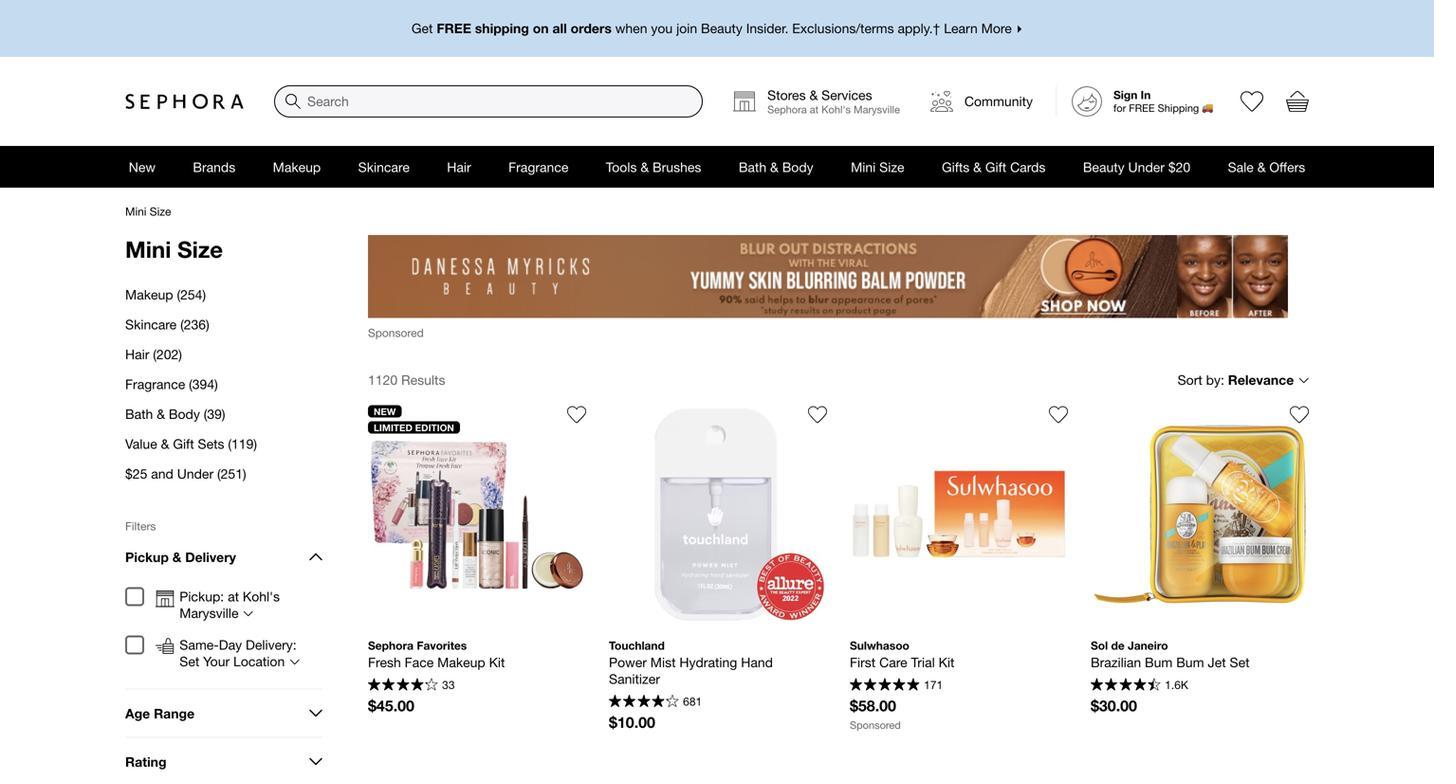 Task type: locate. For each thing, give the bounding box(es) containing it.
brands link
[[174, 146, 254, 188]]

2 horizontal spatial makeup
[[437, 655, 485, 670]]

pickup:
[[179, 589, 224, 605]]

at right pickup:
[[228, 589, 239, 605]]

0 vertical spatial under
[[1128, 159, 1165, 175]]

1 horizontal spatial set
[[1230, 655, 1250, 670]]

sol
[[1091, 639, 1108, 652]]

in
[[1141, 88, 1151, 102]]

kohl's up delivery:
[[243, 589, 280, 605]]

gifts & gift cards
[[942, 159, 1046, 175]]

(39)
[[204, 406, 225, 422]]

1.6k reviews element
[[1165, 679, 1188, 692]]

& right "sale"
[[1257, 159, 1266, 175]]

new up limited
[[374, 406, 396, 417]]

1 vertical spatial kohl's
[[243, 589, 280, 605]]

fragrance down hair (202)
[[125, 377, 185, 392]]

mini size down new link
[[125, 205, 171, 218]]

0 horizontal spatial bath
[[125, 406, 153, 422]]

body for bath & body (39)
[[169, 406, 200, 422]]

tools & brushes link
[[587, 146, 720, 188]]

0 horizontal spatial size
[[150, 205, 171, 218]]

community link
[[915, 72, 1048, 131]]

0 vertical spatial size
[[879, 159, 904, 175]]

$25
[[125, 466, 147, 482]]

filters
[[125, 520, 156, 533]]

size left gifts
[[879, 159, 904, 175]]

bath
[[739, 159, 766, 175], [125, 406, 153, 422]]

1 horizontal spatial under
[[1128, 159, 1165, 175]]

& down stores
[[770, 159, 778, 175]]

marysville down services
[[854, 103, 900, 116]]

sephora
[[767, 103, 807, 116], [368, 639, 414, 652]]

skincare left hair link on the top of page
[[358, 159, 410, 175]]

0 vertical spatial gift
[[985, 159, 1006, 175]]

0 horizontal spatial kohl's
[[243, 589, 280, 605]]

1 horizontal spatial sponsored
[[850, 719, 901, 732]]

new for new limited edition
[[374, 406, 396, 417]]

sign
[[1113, 88, 1137, 102]]

community
[[964, 93, 1033, 109]]

0 vertical spatial kohl's
[[821, 103, 851, 116]]

0 vertical spatial fragrance
[[508, 159, 568, 175]]

& right stores
[[809, 87, 818, 103]]

all
[[552, 20, 567, 36]]

makeup
[[273, 159, 321, 175], [125, 287, 173, 303], [437, 655, 485, 670]]

de
[[1111, 639, 1125, 652]]

1 horizontal spatial makeup
[[273, 159, 321, 175]]

sign in to love touchland - power mist hydrating hand sanitizer image
[[808, 405, 827, 424]]

fragrance for fragrance
[[508, 159, 568, 175]]

1 horizontal spatial kohl's
[[821, 103, 851, 116]]

marysville inside stores & services sephora at kohl's marysville
[[854, 103, 900, 116]]

:
[[1221, 372, 1224, 388]]

$25 and under (251)
[[125, 466, 246, 482]]

0 horizontal spatial bum
[[1145, 655, 1173, 670]]

makeup inside sephora favorites fresh face makeup kit
[[437, 655, 485, 670]]

value & gift sets (119)
[[125, 436, 257, 452]]

0 horizontal spatial makeup
[[125, 287, 173, 303]]

4.5 stars element for $10.00
[[609, 695, 679, 710]]

makeup down the favorites
[[437, 655, 485, 670]]

kit inside sephora favorites fresh face makeup kit
[[489, 655, 505, 670]]

1 horizontal spatial skincare
[[358, 159, 410, 175]]

0 vertical spatial sponsored
[[368, 326, 424, 339]]

2 vertical spatial mini
[[125, 236, 171, 263]]

0 horizontal spatial free
[[437, 20, 471, 36]]

1 horizontal spatial new
[[374, 406, 396, 417]]

bath right brushes
[[739, 159, 766, 175]]

$10.00
[[609, 714, 655, 732]]

kohl's down services
[[821, 103, 851, 116]]

& inside gifts & gift cards link
[[973, 159, 982, 175]]

0 horizontal spatial sephora
[[368, 639, 414, 652]]

mini down stores & services sephora at kohl's marysville
[[851, 159, 876, 175]]

set inside same-day delivery: set your location
[[179, 654, 199, 670]]

0 horizontal spatial at
[[228, 589, 239, 605]]

$25 and under (251) link
[[125, 459, 322, 489]]

results
[[401, 372, 445, 388]]

1 horizontal spatial gift
[[985, 159, 1006, 175]]

sephora inside sephora favorites fresh face makeup kit
[[368, 639, 414, 652]]

value & gift sets (119) link
[[125, 429, 322, 459]]

kit right face
[[489, 655, 505, 670]]

brazilian
[[1091, 655, 1141, 670]]

1 horizontal spatial 4.5 stars element
[[1091, 678, 1161, 694]]

at
[[810, 103, 819, 116], [228, 589, 239, 605]]

hair for hair
[[447, 159, 471, 175]]

2 kit from the left
[[939, 655, 955, 670]]

marysville inside pickup: at kohl's marysville
[[179, 606, 239, 621]]

& inside sale & offers "popup button"
[[1257, 159, 1266, 175]]

1 vertical spatial at
[[228, 589, 239, 605]]

& inside pickup & delivery dropdown button
[[172, 549, 181, 565]]

fragrance right hair link on the top of page
[[508, 159, 568, 175]]

1 horizontal spatial bum
[[1176, 655, 1204, 670]]

& right pickup on the bottom of page
[[172, 549, 181, 565]]

0 horizontal spatial skincare
[[125, 317, 177, 332]]

4.5 stars element up '$10.00' on the bottom left of the page
[[609, 695, 679, 710]]

skincare up hair (202)
[[125, 317, 177, 332]]

& inside the tools & brushes 'link'
[[641, 159, 649, 175]]

1 vertical spatial free
[[1129, 102, 1155, 114]]

1 vertical spatial fragrance
[[125, 377, 185, 392]]

1 horizontal spatial free
[[1129, 102, 1155, 114]]

beauty under $20 button
[[1064, 146, 1209, 188]]

0 vertical spatial new
[[129, 159, 155, 175]]

kohl's inside stores & services sephora at kohl's marysville
[[821, 103, 851, 116]]

(119)
[[228, 436, 257, 452]]

gift left sets
[[173, 436, 194, 452]]

free down in
[[1129, 102, 1155, 114]]

mist
[[650, 655, 676, 670]]

None field
[[274, 85, 703, 118]]

mini size up makeup (254)
[[125, 236, 223, 263]]

0 vertical spatial 4.5 stars element
[[1091, 678, 1161, 694]]

gift
[[985, 159, 1006, 175], [173, 436, 194, 452]]

new
[[129, 159, 155, 175], [374, 406, 396, 417]]

skincare
[[358, 159, 410, 175], [125, 317, 177, 332]]

& down fragrance (394)
[[157, 406, 165, 422]]

0 vertical spatial body
[[782, 159, 813, 175]]

& inside "bath & body (39)" link
[[157, 406, 165, 422]]

1 vertical spatial under
[[177, 466, 214, 482]]

0 horizontal spatial fragrance
[[125, 377, 185, 392]]

sol de janeiro - brazilian bum bum jet set image
[[1091, 405, 1309, 623]]

under left $20 on the top of the page
[[1128, 159, 1165, 175]]

1 vertical spatial new
[[374, 406, 396, 417]]

sponsored up "1120 results"
[[368, 326, 424, 339]]

gift left cards
[[985, 159, 1006, 175]]

0 vertical spatial marysville
[[854, 103, 900, 116]]

(236)
[[180, 317, 209, 332]]

mini down new link
[[125, 205, 146, 218]]

new left brands
[[129, 159, 155, 175]]

hair (202)
[[125, 347, 182, 362]]

2 vertical spatial size
[[177, 236, 223, 263]]

fresh
[[368, 655, 401, 670]]

mini size inside mini size link
[[851, 159, 904, 175]]

4.5 stars element up $30.00 at the bottom of the page
[[1091, 678, 1161, 694]]

1 vertical spatial sponsored
[[850, 719, 901, 732]]

681
[[683, 695, 702, 709]]

1 horizontal spatial bath
[[739, 159, 766, 175]]

hair left (202)
[[125, 347, 149, 362]]

bum down janeiro
[[1145, 655, 1173, 670]]

1 vertical spatial sephora
[[368, 639, 414, 652]]

1 vertical spatial 4.5 stars element
[[609, 695, 679, 710]]

sephora down stores
[[767, 103, 807, 116]]

0 vertical spatial skincare
[[358, 159, 410, 175]]

& for sale & offers
[[1257, 159, 1266, 175]]

sephora up fresh
[[368, 639, 414, 652]]

& right the value at the left
[[161, 436, 169, 452]]

new for new
[[129, 159, 155, 175]]

0 vertical spatial free
[[437, 20, 471, 36]]

& for gifts & gift cards
[[973, 159, 982, 175]]

& right tools
[[641, 159, 649, 175]]

$58.00 sponsored
[[850, 697, 901, 732]]

bath for bath & body
[[739, 159, 766, 175]]

1 horizontal spatial kit
[[939, 655, 955, 670]]

same-day delivery: set your location button
[[179, 637, 317, 670]]

hair
[[447, 159, 471, 175], [125, 347, 149, 362]]

brushes
[[653, 159, 701, 175]]

sponsored
[[368, 326, 424, 339], [850, 719, 901, 732]]

1 vertical spatial mini size
[[125, 205, 171, 218]]

0 vertical spatial hair
[[447, 159, 471, 175]]

set down same-
[[179, 654, 199, 670]]

1 horizontal spatial body
[[782, 159, 813, 175]]

size up (254)
[[177, 236, 223, 263]]

bum
[[1145, 655, 1173, 670], [1176, 655, 1204, 670]]

& inside stores & services sephora at kohl's marysville
[[809, 87, 818, 103]]

bath & body
[[739, 159, 813, 175]]

2 vertical spatial makeup
[[437, 655, 485, 670]]

offers
[[1269, 159, 1305, 175]]

0 vertical spatial mini size
[[851, 159, 904, 175]]

33 reviews element
[[442, 679, 455, 692]]

sol de janeiro brazilian bum bum jet set
[[1091, 639, 1250, 670]]

hand
[[741, 655, 773, 670]]

0 horizontal spatial gift
[[173, 436, 194, 452]]

free
[[437, 20, 471, 36], [1129, 102, 1155, 114]]

sephora favorites fresh face makeup kit
[[368, 639, 505, 670]]

delivery:
[[246, 637, 297, 653]]

hydrating
[[679, 655, 737, 670]]

& for tools & brushes
[[641, 159, 649, 175]]

mini up makeup (254)
[[125, 236, 171, 263]]

1 horizontal spatial hair
[[447, 159, 471, 175]]

face
[[405, 655, 434, 670]]

new inside the new limited edition
[[374, 406, 396, 417]]

& inside value & gift sets (119) link
[[161, 436, 169, 452]]

relevance
[[1228, 372, 1294, 388]]

1 vertical spatial hair
[[125, 347, 149, 362]]

bath up the value at the left
[[125, 406, 153, 422]]

0 horizontal spatial new
[[129, 159, 155, 175]]

🚚
[[1202, 102, 1213, 114]]

& for value & gift sets (119)
[[161, 436, 169, 452]]

1 horizontal spatial fragrance
[[508, 159, 568, 175]]

body for bath & body
[[782, 159, 813, 175]]

new limited edition
[[374, 406, 454, 433]]

beauty under $20
[[1083, 159, 1190, 175]]

1 vertical spatial skincare
[[125, 317, 177, 332]]

1 vertical spatial body
[[169, 406, 200, 422]]

under down value & gift sets (119)
[[177, 466, 214, 482]]

1 horizontal spatial sephora
[[767, 103, 807, 116]]

0 horizontal spatial under
[[177, 466, 214, 482]]

stores
[[767, 87, 806, 103]]

cards
[[1010, 159, 1046, 175]]

0 vertical spatial bath
[[739, 159, 766, 175]]

0 vertical spatial sephora
[[767, 103, 807, 116]]

by
[[1206, 372, 1221, 388]]

1 vertical spatial size
[[150, 205, 171, 218]]

1 horizontal spatial marysville
[[854, 103, 900, 116]]

kohl's
[[821, 103, 851, 116], [243, 589, 280, 605]]

0 vertical spatial at
[[810, 103, 819, 116]]

& right gifts
[[973, 159, 982, 175]]

makeup for makeup (254)
[[125, 287, 173, 303]]

mini size left gifts
[[851, 159, 904, 175]]

rating
[[125, 754, 166, 770]]

0 vertical spatial makeup
[[273, 159, 321, 175]]

0 horizontal spatial hair
[[125, 347, 149, 362]]

1 vertical spatial gift
[[173, 436, 194, 452]]

1 kit from the left
[[489, 655, 505, 670]]

None search field
[[274, 85, 703, 118]]

0 horizontal spatial marysville
[[179, 606, 239, 621]]

1120
[[368, 372, 398, 388]]

0 horizontal spatial set
[[179, 654, 199, 670]]

makeup (254) link
[[125, 280, 322, 310]]

0 horizontal spatial body
[[169, 406, 200, 422]]

& inside bath & body link
[[770, 159, 778, 175]]

0 vertical spatial mini
[[851, 159, 876, 175]]

1 horizontal spatial size
[[177, 236, 223, 263]]

body left (39)
[[169, 406, 200, 422]]

rating button
[[125, 738, 322, 781]]

hair down search search field
[[447, 159, 471, 175]]

sale & offers button
[[1209, 146, 1324, 188]]

free left shipping at the left top of the page
[[437, 20, 471, 36]]

touchland - power mist hydrating hand sanitizer image
[[609, 405, 827, 623]]

marysville
[[854, 103, 900, 116], [179, 606, 239, 621]]

1 vertical spatial makeup
[[125, 287, 173, 303]]

$30.00
[[1091, 697, 1137, 715]]

makeup up skincare (236)
[[125, 287, 173, 303]]

skincare for skincare
[[358, 159, 410, 175]]

1 vertical spatial marysville
[[179, 606, 239, 621]]

body down stores
[[782, 159, 813, 175]]

size down new link
[[150, 205, 171, 218]]

1 vertical spatial bath
[[125, 406, 153, 422]]

bum up 1.6k
[[1176, 655, 1204, 670]]

marysville down pickup:
[[179, 606, 239, 621]]

2 horizontal spatial size
[[879, 159, 904, 175]]

kit right trial
[[939, 655, 955, 670]]

sephora favorites - fresh face makeup kit image
[[368, 405, 586, 623]]

tools
[[606, 159, 637, 175]]

power
[[609, 655, 647, 670]]

4.5 stars element
[[1091, 678, 1161, 694], [609, 695, 679, 710]]

sponsored down $58.00
[[850, 719, 901, 732]]

makeup right brands
[[273, 159, 321, 175]]

0 horizontal spatial 4.5 stars element
[[609, 695, 679, 710]]

at inside stores & services sephora at kohl's marysville
[[810, 103, 819, 116]]

set right jet
[[1230, 655, 1250, 670]]

go to basket image
[[1286, 90, 1309, 113]]

0 horizontal spatial kit
[[489, 655, 505, 670]]

1 horizontal spatial at
[[810, 103, 819, 116]]

at up bath & body
[[810, 103, 819, 116]]



Task type: vqa. For each thing, say whether or not it's contained in the screenshot.
COLLECTION within the "SEPHORA COLLECTION SC X Wetbrush Mini Detangler Hair Brush"
no



Task type: describe. For each thing, give the bounding box(es) containing it.
free shipping on all orders button
[[125, 0, 1309, 57]]

& for bath & body (39)
[[157, 406, 165, 422]]

edition
[[415, 422, 454, 433]]

touchland power mist hydrating hand sanitizer
[[609, 639, 777, 687]]

bath for bath & body (39)
[[125, 406, 153, 422]]

1120 results
[[368, 372, 445, 388]]

sephora homepage image
[[125, 93, 244, 110]]

skincare for skincare (236)
[[125, 317, 177, 332]]

skincare (236)
[[125, 317, 209, 332]]

fragrance for fragrance (394)
[[125, 377, 185, 392]]

location
[[233, 654, 285, 670]]

gifts
[[942, 159, 970, 175]]

age
[[125, 706, 150, 722]]

free inside sign in for free shipping 🚚
[[1129, 102, 1155, 114]]

(251)
[[217, 466, 246, 482]]

Search search field
[[275, 86, 702, 117]]

care
[[879, 655, 907, 670]]

and
[[151, 466, 173, 482]]

sort by : relevance
[[1178, 372, 1294, 388]]

171
[[924, 679, 943, 692]]

favorites
[[417, 639, 467, 652]]

(202)
[[153, 347, 182, 362]]

& for pickup & delivery
[[172, 549, 181, 565]]

33
[[442, 679, 455, 692]]

$45.00
[[368, 697, 414, 715]]

on
[[533, 20, 549, 36]]

5 stars element
[[850, 678, 920, 694]]

& for bath & body
[[770, 159, 778, 175]]

sulwhasoo first care trial kit
[[850, 639, 955, 670]]

(394)
[[189, 377, 218, 392]]

fragrance (394) link
[[125, 369, 322, 399]]

tools & brushes
[[606, 159, 701, 175]]

sort
[[1178, 372, 1202, 388]]

makeup link
[[254, 146, 339, 188]]

image de bannière avec contenu sponsorisé image
[[368, 235, 1288, 318]]

janeiro
[[1128, 639, 1168, 652]]

hair for hair (202)
[[125, 347, 149, 362]]

pickup
[[125, 549, 169, 565]]

free shipping on all orders
[[437, 20, 612, 36]]

same-
[[179, 637, 219, 653]]

at inside pickup: at kohl's marysville
[[228, 589, 239, 605]]

free inside free shipping on all orders button
[[437, 20, 471, 36]]

gift for sets
[[173, 436, 194, 452]]

0 horizontal spatial sponsored
[[368, 326, 424, 339]]

sephora inside stores & services sephora at kohl's marysville
[[767, 103, 807, 116]]

first
[[850, 655, 876, 670]]

4 stars element
[[368, 678, 438, 694]]

skincare (236) link
[[125, 310, 322, 340]]

hair link
[[428, 146, 490, 188]]

brands
[[193, 159, 235, 175]]

sulwhasoo - first care trial kit image
[[850, 405, 1068, 623]]

sign in to love sephora favorites - fresh face makeup kit image
[[567, 405, 586, 424]]

mini size link
[[832, 146, 923, 188]]

bath & body (39) link
[[125, 399, 322, 429]]

services
[[822, 87, 872, 103]]

bath & body (39)
[[125, 406, 225, 422]]

orders
[[571, 20, 612, 36]]

fragrance link
[[490, 146, 587, 188]]

kohl's inside pickup: at kohl's marysville
[[243, 589, 280, 605]]

sulwhasoo
[[850, 639, 909, 652]]

gift for cards
[[985, 159, 1006, 175]]

sign in for free shipping 🚚
[[1113, 88, 1213, 114]]

sign in to love sulwhasoo - first care trial kit image
[[1049, 405, 1068, 424]]

touchland
[[609, 639, 665, 652]]

range
[[154, 706, 195, 722]]

$58.00
[[850, 697, 896, 715]]

bath & body link
[[720, 146, 832, 188]]

2 vertical spatial mini size
[[125, 236, 223, 263]]

1.6k
[[1165, 679, 1188, 692]]

fragrance (394)
[[125, 377, 218, 392]]

sale & offers
[[1228, 159, 1305, 175]]

day
[[219, 637, 242, 653]]

set inside the sol de janeiro brazilian bum bum jet set
[[1230, 655, 1250, 670]]

makeup for makeup
[[273, 159, 321, 175]]

1 vertical spatial mini
[[125, 205, 146, 218]]

under inside "link"
[[177, 466, 214, 482]]

for
[[1113, 102, 1126, 114]]

value
[[125, 436, 157, 452]]

2 bum from the left
[[1176, 655, 1204, 670]]

limited
[[374, 422, 412, 433]]

stores & services sephora at kohl's marysville
[[767, 87, 900, 116]]

1 bum from the left
[[1145, 655, 1173, 670]]

171 reviews element
[[924, 679, 943, 692]]

your
[[203, 654, 230, 670]]

pickup: at kohl's marysville
[[179, 589, 280, 621]]

skincare link
[[339, 146, 428, 188]]

gifts & gift cards link
[[923, 146, 1064, 188]]

same-day delivery: set your location
[[179, 637, 297, 670]]

sign in to love sol de janeiro - brazilian bum bum jet set image
[[1290, 405, 1309, 424]]

trial
[[911, 655, 935, 670]]

sale
[[1228, 159, 1254, 175]]

beauty
[[1083, 159, 1125, 175]]

under inside "popup button"
[[1128, 159, 1165, 175]]

(254)
[[177, 287, 206, 303]]

makeup (254)
[[125, 287, 206, 303]]

kit inside sulwhasoo first care trial kit
[[939, 655, 955, 670]]

& for stores & services sephora at kohl's marysville
[[809, 87, 818, 103]]

4.5 stars element for $30.00
[[1091, 678, 1161, 694]]

681 reviews element
[[683, 695, 702, 709]]

$20
[[1168, 159, 1190, 175]]



